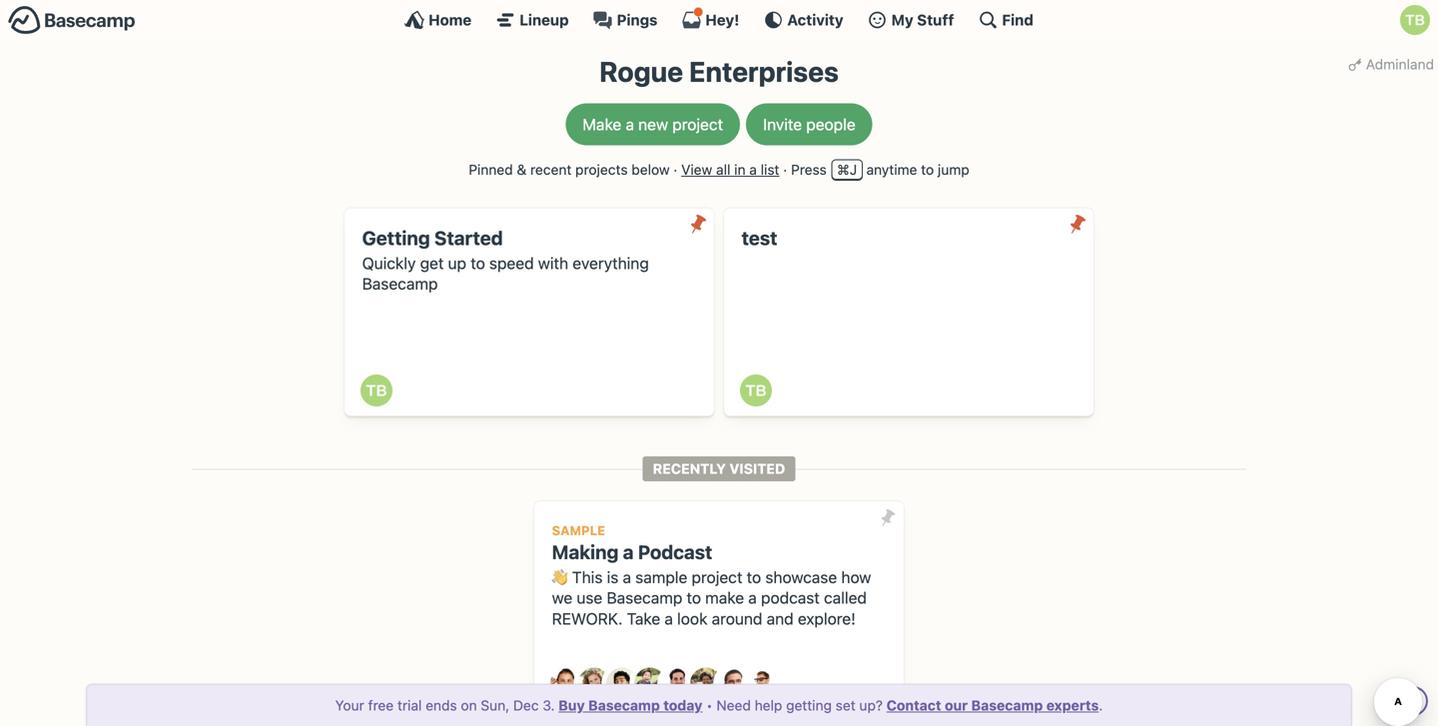 Task type: describe. For each thing, give the bounding box(es) containing it.
a right making
[[623, 541, 634, 563]]

recently
[[653, 461, 726, 477]]

around
[[712, 609, 763, 628]]

basecamp inside sample making a podcast 👋 this is a sample project to showcase how we use basecamp to make a podcast called rework. take a look around and explore!
[[607, 588, 683, 607]]

👋
[[552, 568, 568, 587]]

0 vertical spatial tim burton image
[[1400, 5, 1430, 35]]

to up look
[[687, 588, 701, 607]]

look
[[677, 609, 708, 628]]

basecamp right buy
[[588, 697, 660, 714]]

podcast
[[638, 541, 713, 563]]

3.
[[543, 697, 555, 714]]

rogue
[[599, 55, 683, 88]]

we
[[552, 588, 573, 607]]

today
[[663, 697, 703, 714]]

my stuff button
[[868, 10, 954, 30]]

0 vertical spatial project
[[673, 115, 723, 134]]

need
[[717, 697, 751, 714]]

started
[[435, 227, 503, 249]]

annie bryan image
[[550, 668, 582, 700]]

how
[[841, 568, 871, 587]]

getting started quickly get up to speed with everything basecamp
[[362, 227, 649, 293]]

a left look
[[665, 609, 673, 628]]

basecamp inside getting started quickly get up to speed with everything basecamp
[[362, 274, 438, 293]]

free
[[368, 697, 394, 714]]

steve marsh image
[[718, 668, 750, 700]]

is
[[607, 568, 619, 587]]

ends
[[426, 697, 457, 714]]

use
[[577, 588, 603, 607]]

set
[[836, 697, 856, 714]]

a up the 'around'
[[748, 588, 757, 607]]

jennifer young image
[[634, 668, 666, 700]]

· press
[[783, 161, 827, 178]]

up?
[[859, 697, 883, 714]]

podcast
[[761, 588, 820, 607]]

my
[[892, 11, 914, 28]]

hey! button
[[682, 7, 739, 30]]

⌘ j anytime to jump
[[837, 161, 970, 178]]

with
[[538, 254, 568, 273]]

pings button
[[593, 10, 658, 30]]

list
[[761, 161, 780, 178]]

your
[[335, 697, 364, 714]]

anytime
[[867, 161, 917, 178]]

lineup
[[520, 11, 569, 28]]

1 · from the left
[[674, 161, 678, 178]]

⌘
[[837, 161, 850, 178]]

to up podcast
[[747, 568, 761, 587]]

trial
[[398, 697, 422, 714]]

activity link
[[763, 10, 844, 30]]

your free trial ends on sun, dec  3. buy basecamp today • need help getting set up? contact our basecamp experts .
[[335, 697, 1103, 714]]

showcase
[[765, 568, 837, 587]]

buy basecamp today link
[[559, 697, 703, 714]]

a inside the "make a new project" link
[[626, 115, 634, 134]]

find
[[1002, 11, 1034, 28]]

people
[[806, 115, 856, 134]]

make
[[583, 115, 622, 134]]

cheryl walters image
[[578, 668, 610, 700]]

recent
[[530, 161, 572, 178]]

j
[[850, 161, 857, 178]]

get
[[420, 254, 444, 273]]

switch accounts image
[[8, 5, 136, 36]]

lineup link
[[496, 10, 569, 30]]

.
[[1099, 697, 1103, 714]]

test link
[[724, 208, 1094, 416]]

new
[[638, 115, 668, 134]]



Task type: vqa. For each thing, say whether or not it's contained in the screenshot.
2023 related to design
no



Task type: locate. For each thing, give the bounding box(es) containing it.
1 horizontal spatial ·
[[783, 161, 787, 178]]

sample making a podcast 👋 this is a sample project to showcase how we use basecamp to make a podcast called rework. take a look around and explore!
[[552, 523, 871, 628]]

test
[[742, 227, 778, 249]]

visited
[[730, 461, 785, 477]]

contact
[[887, 697, 942, 714]]

in
[[734, 161, 746, 178]]

to inside getting started quickly get up to speed with everything basecamp
[[471, 254, 485, 273]]

a right is
[[623, 568, 631, 587]]

experts
[[1047, 697, 1099, 714]]

tim burton image inside test link
[[740, 375, 772, 407]]

1 vertical spatial tim burton image
[[740, 375, 772, 407]]

rework.
[[552, 609, 623, 628]]

speed
[[489, 254, 534, 273]]

recently visited
[[653, 461, 785, 477]]

basecamp
[[362, 274, 438, 293], [607, 588, 683, 607], [588, 697, 660, 714], [971, 697, 1043, 714]]

invite
[[763, 115, 802, 134]]

making
[[552, 541, 619, 563]]

adminland
[[1366, 56, 1434, 72]]

sample
[[635, 568, 688, 587]]

my stuff
[[892, 11, 954, 28]]

main element
[[0, 0, 1438, 39]]

make a new project
[[583, 115, 723, 134]]

None submit
[[682, 208, 714, 240], [1062, 208, 1094, 240], [872, 502, 904, 533], [682, 208, 714, 240], [1062, 208, 1094, 240], [872, 502, 904, 533]]

1 horizontal spatial tim burton image
[[1400, 5, 1430, 35]]

getting
[[362, 227, 430, 249]]

all
[[716, 161, 731, 178]]

a
[[626, 115, 634, 134], [749, 161, 757, 178], [623, 541, 634, 563], [623, 568, 631, 587], [748, 588, 757, 607], [665, 609, 673, 628]]

dec
[[513, 697, 539, 714]]

project right new
[[673, 115, 723, 134]]

make
[[705, 588, 744, 607]]

view
[[681, 161, 712, 178]]

tim burton image
[[1400, 5, 1430, 35], [740, 375, 772, 407]]

tim burton image up the "visited"
[[740, 375, 772, 407]]

quickly
[[362, 254, 416, 273]]

a left new
[[626, 115, 634, 134]]

adminland link
[[1344, 50, 1438, 79]]

hey!
[[706, 11, 739, 28]]

view all in a list link
[[681, 161, 780, 178]]

to right up
[[471, 254, 485, 273]]

jared davis image
[[606, 668, 638, 700]]

tim burton image
[[361, 375, 393, 407]]

0 horizontal spatial ·
[[674, 161, 678, 178]]

project
[[673, 115, 723, 134], [692, 568, 743, 587]]

getting
[[786, 697, 832, 714]]

on
[[461, 697, 477, 714]]

projects
[[575, 161, 628, 178]]

rogue enterprises
[[599, 55, 839, 88]]

pinned
[[469, 161, 513, 178]]

· left the view
[[674, 161, 678, 178]]

stuff
[[917, 11, 954, 28]]

&
[[517, 161, 527, 178]]

take
[[627, 609, 660, 628]]

home
[[429, 11, 472, 28]]

basecamp down quickly
[[362, 274, 438, 293]]

everything
[[573, 254, 649, 273]]

victor cooper image
[[746, 668, 778, 700]]

to
[[921, 161, 934, 178], [471, 254, 485, 273], [747, 568, 761, 587], [687, 588, 701, 607]]

project up 'make'
[[692, 568, 743, 587]]

press
[[791, 161, 827, 178]]

our
[[945, 697, 968, 714]]

buy
[[559, 697, 585, 714]]

explore!
[[798, 609, 856, 628]]

to left jump
[[921, 161, 934, 178]]

project inside sample making a podcast 👋 this is a sample project to showcase how we use basecamp to make a podcast called rework. take a look around and explore!
[[692, 568, 743, 587]]

a right in
[[749, 161, 757, 178]]

sun,
[[481, 697, 510, 714]]

below
[[632, 161, 670, 178]]

2 · from the left
[[783, 161, 787, 178]]

nicole katz image
[[690, 668, 722, 700]]

invite people
[[763, 115, 856, 134]]

pinned & recent projects below · view all in a list
[[469, 161, 780, 178]]

find button
[[978, 10, 1034, 30]]

activity
[[787, 11, 844, 28]]

· right list
[[783, 161, 787, 178]]

pings
[[617, 11, 658, 28]]

josh fiske image
[[662, 668, 694, 700]]

tim burton image up adminland
[[1400, 5, 1430, 35]]

help
[[755, 697, 782, 714]]

basecamp up take
[[607, 588, 683, 607]]

0 horizontal spatial tim burton image
[[740, 375, 772, 407]]

and
[[767, 609, 794, 628]]

make a new project link
[[566, 103, 740, 145]]

1 vertical spatial project
[[692, 568, 743, 587]]

up
[[448, 254, 466, 273]]

enterprises
[[689, 55, 839, 88]]

·
[[674, 161, 678, 178], [783, 161, 787, 178]]

•
[[706, 697, 713, 714]]

sample
[[552, 523, 605, 538]]

home link
[[405, 10, 472, 30]]

this
[[572, 568, 603, 587]]

basecamp right our at right
[[971, 697, 1043, 714]]

called
[[824, 588, 867, 607]]

jump
[[938, 161, 970, 178]]

contact our basecamp experts link
[[887, 697, 1099, 714]]

invite people link
[[746, 103, 873, 145]]



